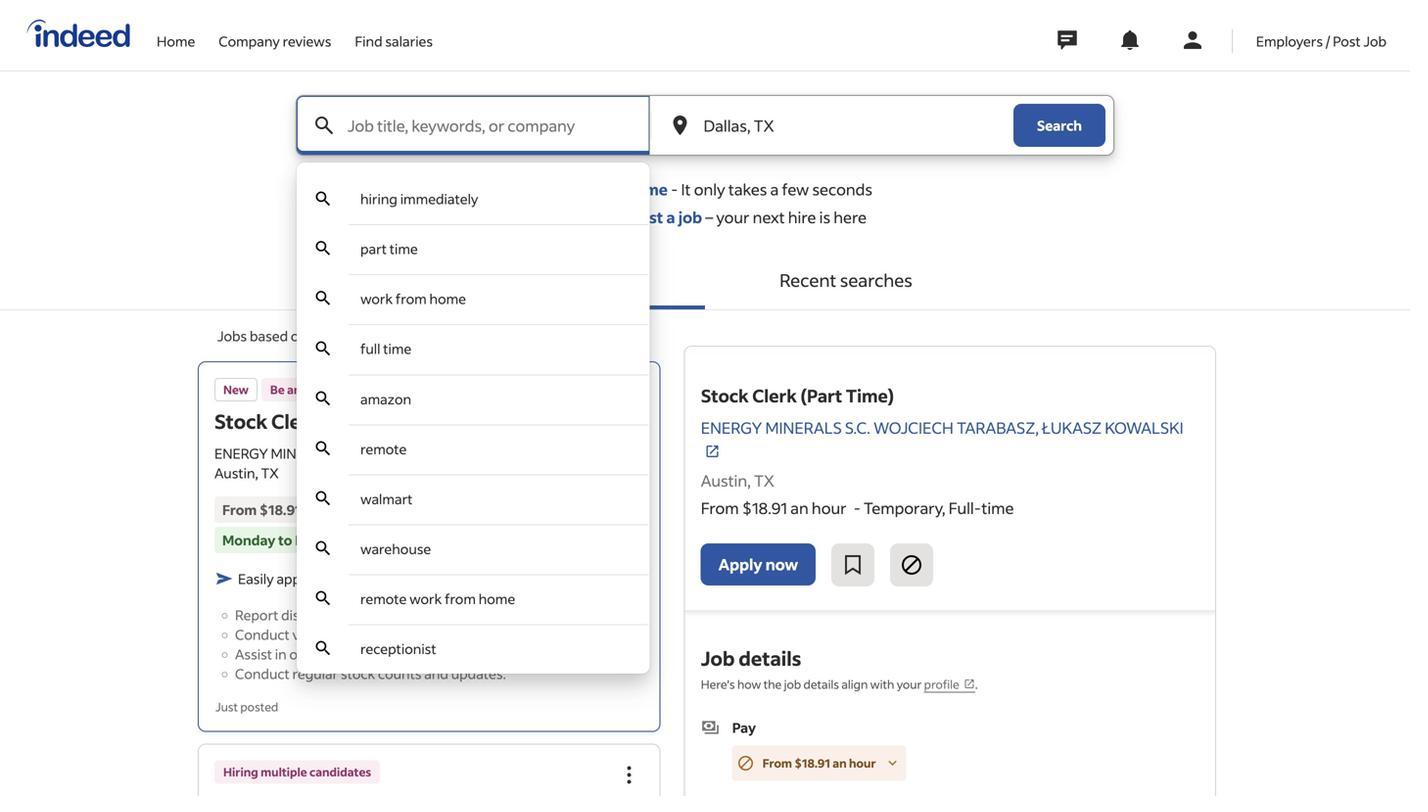 Task type: locate. For each thing, give the bounding box(es) containing it.
employers / post job
[[1256, 32, 1387, 50]]

1 horizontal spatial job
[[701, 645, 735, 671]]

profile link
[[924, 677, 975, 693]]

1 horizontal spatial s.c.
[[845, 418, 871, 438]]

austin, up apply in the bottom of the page
[[701, 471, 751, 491]]

stock up austin, tx at bottom
[[701, 384, 749, 407]]

2 conduct from the top
[[235, 665, 290, 683]]

next
[[753, 207, 785, 227]]

0 horizontal spatial stock clerk (part time)
[[214, 408, 428, 434]]

easily apply
[[238, 570, 311, 588]]

1 horizontal spatial time)
[[846, 384, 894, 407]]

Edit location text field
[[700, 96, 974, 155]]

matching qualification image
[[737, 755, 755, 772]]

1 horizontal spatial energy
[[701, 418, 762, 438]]

- left it
[[671, 179, 678, 199]]

full-
[[949, 498, 982, 518], [374, 501, 404, 519]]

to down damages
[[407, 626, 420, 643]]

tarabasz,
[[957, 418, 1039, 438], [438, 445, 510, 462]]

clerk down be
[[271, 408, 321, 434]]

post up employers:
[[538, 179, 571, 199]]

1 horizontal spatial a
[[770, 179, 779, 199]]

a right post
[[666, 207, 675, 227]]

time for full time
[[383, 340, 412, 358]]

time for full-time
[[404, 501, 434, 519]]

1 vertical spatial energy
[[214, 445, 268, 462]]

an right be
[[287, 382, 301, 397]]

hiring immediately link
[[297, 174, 650, 223]]

0 horizontal spatial minerals
[[271, 445, 338, 462]]

tx
[[261, 464, 279, 482], [754, 471, 775, 491]]

job
[[678, 207, 702, 227], [784, 677, 801, 692]]

0 horizontal spatial from
[[396, 290, 427, 308]]

0 vertical spatial from $18.91 an hour
[[222, 501, 355, 519]]

time down energy minerals s.c. wojciech tarabasz, łukasz kowalski link on the bottom of the page
[[982, 498, 1014, 518]]

0 horizontal spatial job
[[678, 207, 702, 227]]

main content
[[0, 95, 1410, 796]]

job for the
[[784, 677, 801, 692]]

clerk up austin, tx at bottom
[[752, 384, 797, 407]]

minerals inside the energy minerals s.c. wojciech tarabasz, łukasz... austin, tx
[[271, 445, 338, 462]]

tab list
[[0, 251, 1410, 310]]

work up activity
[[360, 290, 393, 308]]

wojciech
[[874, 418, 954, 438], [366, 445, 436, 462]]

work from home
[[360, 290, 466, 308]]

0 horizontal spatial -
[[671, 179, 678, 199]]

hour
[[812, 498, 847, 518], [323, 501, 355, 519], [849, 755, 876, 771]]

0 vertical spatial -
[[671, 179, 678, 199]]

0 horizontal spatial wojciech
[[366, 445, 436, 462]]

work
[[360, 290, 393, 308], [410, 590, 442, 608]]

job right /
[[1364, 32, 1387, 50]]

-
[[671, 179, 678, 199], [854, 498, 861, 518]]

0 horizontal spatial a
[[666, 207, 675, 227]]

messages unread count 0 image
[[1055, 21, 1080, 60]]

home up indeed
[[429, 290, 466, 308]]

s.c. down the stock clerk (part time) button
[[341, 445, 363, 462]]

hour up friday
[[323, 501, 355, 519]]

1 horizontal spatial wojciech
[[874, 418, 954, 438]]

0 horizontal spatial and
[[360, 645, 384, 663]]

amazon link
[[297, 373, 650, 423]]

austin, up monday
[[214, 464, 258, 482]]

minerals down the stock clerk (part time) button
[[271, 445, 338, 462]]

receptionist
[[360, 640, 436, 658]]

your up employers:
[[574, 179, 609, 199]]

applicant
[[334, 382, 387, 397]]

and
[[360, 645, 384, 663], [424, 665, 448, 683]]

an inside button
[[833, 755, 847, 771]]

austin,
[[214, 464, 258, 482], [701, 471, 751, 491]]

wojciech for łukasz
[[874, 418, 954, 438]]

1 vertical spatial minerals
[[271, 445, 338, 462]]

0 vertical spatial post
[[1333, 32, 1361, 50]]

s.c.
[[845, 418, 871, 438], [341, 445, 363, 462]]

job inside the job feed button
[[528, 267, 558, 289]]

0 horizontal spatial s.c.
[[341, 445, 363, 462]]

home
[[157, 32, 195, 50]]

$18.91
[[742, 498, 787, 518], [260, 501, 301, 519], [795, 755, 830, 771]]

be
[[270, 382, 285, 397]]

1 horizontal spatial -
[[854, 498, 861, 518]]

0 horizontal spatial tarabasz,
[[438, 445, 510, 462]]

from down austin, tx at bottom
[[701, 498, 739, 518]]

monday
[[222, 531, 275, 549]]

time right part
[[390, 240, 418, 258]]

your right with
[[897, 677, 922, 692]]

time)
[[846, 384, 894, 407], [374, 408, 428, 434]]

1 horizontal spatial tarabasz,
[[957, 418, 1039, 438]]

conduct down assist
[[235, 665, 290, 683]]

0 vertical spatial wojciech
[[874, 418, 954, 438]]

0 vertical spatial minerals
[[765, 418, 842, 438]]

a
[[770, 179, 779, 199], [666, 207, 675, 227]]

1 horizontal spatial stock clerk (part time)
[[701, 384, 894, 407]]

0 horizontal spatial to
[[278, 531, 292, 549]]

1 horizontal spatial details
[[804, 677, 839, 692]]

minerals for energy minerals s.c. wojciech tarabasz, łukasz... austin, tx
[[271, 445, 338, 462]]

from $18.91 an hour
[[222, 501, 355, 519], [763, 755, 876, 771]]

1 vertical spatial stock clerk (part time)
[[214, 408, 428, 434]]

from $18.91 an hour left matching qualification image
[[763, 755, 876, 771]]

$18.91 down austin, tx at bottom
[[742, 498, 787, 518]]

seconds
[[812, 179, 873, 199]]

energy
[[701, 418, 762, 438], [214, 445, 268, 462]]

a left few on the top right
[[770, 179, 779, 199]]

1 vertical spatial and
[[424, 665, 448, 683]]

0 vertical spatial stock
[[701, 384, 749, 407]]

from up maintain
[[445, 590, 476, 608]]

from $18.91 an hour up monday to friday
[[222, 501, 355, 519]]

remote down amazon
[[360, 440, 407, 458]]

to inside report discrepancies or damages promptly. conduct visual inspections to maintain product quality. assist in organizing and maintaining stockroom inventory. conduct regular stock counts and updates.
[[407, 626, 420, 643]]

1 horizontal spatial home
[[479, 590, 515, 608]]

job up here's
[[701, 645, 735, 671]]

1 vertical spatial remote
[[360, 590, 407, 608]]

salaries
[[385, 32, 433, 50]]

s.c. inside the energy minerals s.c. wojciech tarabasz, łukasz... austin, tx
[[341, 445, 363, 462]]

from
[[396, 290, 427, 308], [445, 590, 476, 608]]

1 vertical spatial tarabasz,
[[438, 445, 510, 462]]

clerk
[[752, 384, 797, 407], [271, 408, 321, 434]]

hour up save this job image
[[812, 498, 847, 518]]

details up the
[[739, 645, 801, 671]]

time up warehouse
[[404, 501, 434, 519]]

on right based on the top
[[291, 327, 308, 345]]

0 vertical spatial to
[[278, 531, 292, 549]]

job for job feed
[[528, 267, 558, 289]]

company reviews
[[219, 32, 331, 50]]

s.c. inside energy minerals s.c. wojciech tarabasz, łukasz kowalski link
[[845, 418, 871, 438]]

0 vertical spatial work
[[360, 290, 393, 308]]

0 vertical spatial job
[[678, 207, 702, 227]]

s.c. for energy minerals s.c. wojciech tarabasz, łukasz... austin, tx
[[341, 445, 363, 462]]

tarabasz, inside the energy minerals s.c. wojciech tarabasz, łukasz... austin, tx
[[438, 445, 510, 462]]

from up indeed
[[396, 290, 427, 308]]

wojciech up walmart
[[366, 445, 436, 462]]

tarabasz, up walmart link in the left of the page
[[438, 445, 510, 462]]

energy minerals s.c. wojciech tarabasz, łukasz kowalski
[[701, 418, 1184, 438]]

kowalski
[[1105, 418, 1184, 438]]

tarabasz, for łukasz...
[[438, 445, 510, 462]]

conduct
[[235, 626, 290, 643], [235, 665, 290, 683]]

job down it
[[678, 207, 702, 227]]

job right the
[[784, 677, 801, 692]]

2 on from the left
[[391, 327, 408, 345]]

on right full
[[391, 327, 408, 345]]

0 vertical spatial details
[[739, 645, 801, 671]]

1 vertical spatial time)
[[374, 408, 428, 434]]

hour left matching qualification image
[[849, 755, 876, 771]]

1 horizontal spatial from $18.91 an hour
[[763, 755, 876, 771]]

1 on from the left
[[291, 327, 308, 345]]

0 horizontal spatial post
[[538, 179, 571, 199]]

1 horizontal spatial full-
[[949, 498, 982, 518]]

tx up the apply now
[[754, 471, 775, 491]]

maintaining
[[387, 645, 463, 663]]

1 vertical spatial stock
[[214, 408, 267, 434]]

0 vertical spatial a
[[770, 179, 779, 199]]

0 horizontal spatial work
[[360, 290, 393, 308]]

austin, inside the energy minerals s.c. wojciech tarabasz, łukasz... austin, tx
[[214, 464, 258, 482]]

stock
[[701, 384, 749, 407], [214, 408, 267, 434]]

0 vertical spatial s.c.
[[845, 418, 871, 438]]

from inside from $18.91 an hour button
[[763, 755, 792, 771]]

discrepancies
[[281, 606, 368, 624]]

1 vertical spatial job
[[784, 677, 801, 692]]

post your resume link
[[538, 179, 668, 199]]

stock down the new
[[214, 408, 267, 434]]

0 horizontal spatial from $18.91 an hour
[[222, 501, 355, 519]]

walmart
[[360, 490, 413, 508]]

an up friday
[[304, 501, 320, 519]]

1 horizontal spatial from
[[445, 590, 476, 608]]

job actions for part time volunteer coordinator friday, sat & sun is collapsed image
[[618, 763, 641, 787]]

1 horizontal spatial post
[[1333, 32, 1361, 50]]

an left matching qualification image
[[833, 755, 847, 771]]

0 vertical spatial job
[[1364, 32, 1387, 50]]

0 vertical spatial stock clerk (part time)
[[701, 384, 894, 407]]

from right matching qualification icon
[[763, 755, 792, 771]]

conduct down report
[[235, 626, 290, 643]]

and down maintaining
[[424, 665, 448, 683]]

0 vertical spatial conduct
[[235, 626, 290, 643]]

employers: post a job
[[543, 207, 702, 227]]

tx inside the energy minerals s.c. wojciech tarabasz, łukasz... austin, tx
[[261, 464, 279, 482]]

1 vertical spatial wojciech
[[366, 445, 436, 462]]

1 vertical spatial to
[[407, 626, 420, 643]]

save this job image
[[841, 553, 865, 577]]

1 vertical spatial work
[[410, 590, 442, 608]]

find
[[355, 32, 383, 50]]

(part
[[801, 384, 842, 407], [324, 408, 371, 434]]

hiring immediately
[[360, 190, 478, 208]]

1 vertical spatial clerk
[[271, 408, 321, 434]]

wojciech inside the energy minerals s.c. wojciech tarabasz, łukasz... austin, tx
[[366, 445, 436, 462]]

search: Job title, keywords, or company text field
[[344, 96, 650, 155]]

None search field
[[280, 95, 1130, 674]]

warehouse link
[[297, 524, 650, 574]]

1 horizontal spatial stock
[[701, 384, 749, 407]]

0 horizontal spatial tx
[[261, 464, 279, 482]]

2 horizontal spatial $18.91
[[795, 755, 830, 771]]

notifications unread count 0 image
[[1118, 28, 1142, 52]]

tx up monday to friday
[[261, 464, 279, 482]]

1 vertical spatial a
[[666, 207, 675, 227]]

1 vertical spatial from $18.91 an hour
[[763, 755, 876, 771]]

amazon
[[360, 390, 411, 408]]

time) up energy minerals s.c. wojciech tarabasz, łukasz kowalski
[[846, 384, 894, 407]]

- left temporary,
[[854, 498, 861, 518]]

employers: post a job link
[[543, 207, 702, 227]]

here's
[[701, 677, 735, 692]]

post right /
[[1333, 32, 1361, 50]]

work from home link
[[297, 273, 650, 323]]

home up product at the left of the page
[[479, 590, 515, 608]]

to left friday
[[278, 531, 292, 549]]

energy inside the energy minerals s.c. wojciech tarabasz, łukasz... austin, tx
[[214, 445, 268, 462]]

2
[[367, 532, 374, 547]]

0 vertical spatial clerk
[[752, 384, 797, 407]]

stock clerk (part time)
[[701, 384, 894, 407], [214, 408, 428, 434]]

1 vertical spatial details
[[804, 677, 839, 692]]

minerals up austin, tx at bottom
[[765, 418, 842, 438]]

energy up austin, tx at bottom
[[701, 418, 762, 438]]

work up maintain
[[410, 590, 442, 608]]

energy down the new
[[214, 445, 268, 462]]

tarabasz, left łukasz
[[957, 418, 1039, 438]]

your down takes
[[716, 207, 750, 227]]

is
[[819, 207, 831, 227]]

0 horizontal spatial austin,
[[214, 464, 258, 482]]

to
[[278, 531, 292, 549], [407, 626, 420, 643]]

1 horizontal spatial (part
[[801, 384, 842, 407]]

an up now
[[791, 498, 809, 518]]

0 vertical spatial from
[[396, 290, 427, 308]]

search
[[1037, 117, 1082, 134]]

1 vertical spatial job
[[528, 267, 558, 289]]

1 horizontal spatial austin,
[[701, 471, 751, 491]]

main content containing stock clerk (part time)
[[0, 95, 1410, 796]]

$18.91 up monday to friday
[[260, 501, 301, 519]]

0 horizontal spatial home
[[429, 290, 466, 308]]

from $18.91 an hour inside button
[[763, 755, 876, 771]]

0 vertical spatial tarabasz,
[[957, 418, 1039, 438]]

job
[[1364, 32, 1387, 50], [528, 267, 558, 289], [701, 645, 735, 671]]

home
[[429, 290, 466, 308], [479, 590, 515, 608]]

indeed
[[410, 327, 454, 345]]

in
[[275, 645, 287, 663]]

hiring multiple candidates
[[223, 764, 371, 780]]

takes
[[728, 179, 767, 199]]

0 vertical spatial energy
[[701, 418, 762, 438]]

searches
[[840, 269, 913, 291]]

from up monday
[[222, 501, 257, 519]]

job left feed
[[528, 267, 558, 289]]

resume
[[612, 179, 668, 199]]

0 vertical spatial home
[[429, 290, 466, 308]]

wojciech up temporary,
[[874, 418, 954, 438]]

0 vertical spatial remote
[[360, 440, 407, 458]]

and down inspections
[[360, 645, 384, 663]]

early
[[303, 382, 332, 397]]

on
[[291, 327, 308, 345], [391, 327, 408, 345]]

time) down amazon
[[374, 408, 428, 434]]

$18.91 right matching qualification icon
[[795, 755, 830, 771]]

details left the align
[[804, 677, 839, 692]]

multiple
[[261, 764, 307, 780]]

energy minerals s.c. wojciech tarabasz, łukasz kowalski link
[[701, 416, 1192, 463]]

1 horizontal spatial job
[[784, 677, 801, 692]]

2 remote from the top
[[360, 590, 407, 608]]

1 vertical spatial conduct
[[235, 665, 290, 683]]

time
[[390, 240, 418, 258], [383, 340, 412, 358], [982, 498, 1014, 518], [404, 501, 434, 519]]

energy for energy minerals s.c. wojciech tarabasz, łukasz kowalski
[[701, 418, 762, 438]]

2 vertical spatial job
[[701, 645, 735, 671]]

jobs
[[217, 327, 247, 345]]

remote up inspections
[[360, 590, 407, 608]]

0 horizontal spatial time)
[[374, 408, 428, 434]]

job for job details
[[701, 645, 735, 671]]

none search field containing search
[[280, 95, 1130, 674]]

1 remote from the top
[[360, 440, 407, 458]]

2 horizontal spatial job
[[1364, 32, 1387, 50]]

0 vertical spatial and
[[360, 645, 384, 663]]

0 horizontal spatial on
[[291, 327, 308, 345]]

company reviews link
[[219, 0, 331, 67]]

stock clerk (part time) group
[[608, 371, 651, 414]]

updates.
[[451, 665, 506, 683]]

0 horizontal spatial energy
[[214, 445, 268, 462]]

details
[[739, 645, 801, 671], [804, 677, 839, 692]]

1 vertical spatial post
[[538, 179, 571, 199]]

time right full
[[383, 340, 412, 358]]

jobs based on your activity on indeed
[[217, 327, 454, 345]]

s.c. up from $18.91 an hour - temporary, full-time
[[845, 418, 871, 438]]

1 horizontal spatial hour
[[812, 498, 847, 518]]

0 horizontal spatial job
[[528, 267, 558, 289]]

organizing
[[289, 645, 357, 663]]

0 horizontal spatial clerk
[[271, 408, 321, 434]]



Task type: vqa. For each thing, say whether or not it's contained in the screenshot.
right work
yes



Task type: describe. For each thing, give the bounding box(es) containing it.
assist
[[235, 645, 272, 663]]

job details
[[701, 645, 801, 671]]

remote link
[[297, 423, 650, 473]]

tab list containing job feed
[[0, 251, 1410, 310]]

0 horizontal spatial from
[[222, 501, 257, 519]]

1 horizontal spatial and
[[424, 665, 448, 683]]

report discrepancies or damages promptly. conduct visual inspections to maintain product quality. assist in organizing and maintaining stockroom inventory. conduct regular stock counts and updates.
[[235, 606, 600, 683]]

recent searches button
[[705, 251, 987, 309]]

$18.91 inside button
[[795, 755, 830, 771]]

search suggestions list box
[[297, 174, 650, 674]]

minerals for energy minerals s.c. wojciech tarabasz, łukasz kowalski
[[765, 418, 842, 438]]

1 horizontal spatial $18.91
[[742, 498, 787, 518]]

apply now button
[[701, 544, 816, 586]]

here's how the job details align with your
[[701, 677, 924, 692]]

report
[[235, 606, 278, 624]]

job feed
[[528, 267, 600, 289]]

post your resume - it only takes a few seconds
[[538, 179, 873, 199]]

1 vertical spatial -
[[854, 498, 861, 518]]

łukasz
[[1042, 418, 1102, 438]]

warehouse
[[360, 540, 431, 558]]

+
[[360, 532, 367, 547]]

stockroom
[[465, 645, 534, 663]]

post inside main content
[[538, 179, 571, 199]]

hour inside button
[[849, 755, 876, 771]]

hiring
[[223, 764, 258, 780]]

energy minerals s.c. wojciech tarabasz, łukasz... austin, tx
[[214, 445, 575, 482]]

remote for remote
[[360, 440, 407, 458]]

full
[[360, 340, 380, 358]]

home link
[[157, 0, 195, 67]]

1 conduct from the top
[[235, 626, 290, 643]]

1 horizontal spatial clerk
[[752, 384, 797, 407]]

tarabasz, for łukasz
[[957, 418, 1039, 438]]

damages
[[387, 606, 445, 624]]

easily
[[238, 570, 274, 588]]

not interested image
[[900, 553, 924, 577]]

time for part time
[[390, 240, 418, 258]]

1 horizontal spatial tx
[[754, 471, 775, 491]]

employers
[[1256, 32, 1323, 50]]

activity
[[342, 327, 388, 345]]

wojciech for łukasz...
[[366, 445, 436, 462]]

stock
[[341, 665, 375, 683]]

receptionist link
[[297, 624, 650, 674]]

matching qualification image
[[884, 755, 902, 772]]

be an early applicant
[[270, 382, 387, 397]]

remote for remote work from home
[[360, 590, 407, 608]]

full time
[[360, 340, 412, 358]]

quality.
[[535, 626, 580, 643]]

remote work from home
[[360, 590, 515, 608]]

your left activity
[[310, 327, 339, 345]]

austin, tx
[[701, 471, 775, 491]]

product
[[481, 626, 532, 643]]

recent searches
[[780, 269, 913, 291]]

0 horizontal spatial hour
[[323, 501, 355, 519]]

job for a
[[678, 207, 702, 227]]

hiring
[[360, 190, 398, 208]]

temporary,
[[864, 498, 946, 518]]

reviews
[[283, 32, 331, 50]]

counts
[[378, 665, 422, 683]]

łukasz...
[[513, 445, 575, 462]]

how
[[737, 677, 761, 692]]

employers:
[[543, 207, 627, 227]]

visual
[[292, 626, 329, 643]]

1 vertical spatial from
[[445, 590, 476, 608]]

here
[[834, 207, 867, 227]]

search button
[[1014, 104, 1106, 147]]

1 horizontal spatial work
[[410, 590, 442, 608]]

align
[[842, 677, 868, 692]]

maintain
[[423, 626, 479, 643]]

0 vertical spatial (part
[[801, 384, 842, 407]]

part time link
[[297, 223, 650, 273]]

inventory.
[[537, 645, 600, 663]]

energy for energy minerals s.c. wojciech tarabasz, łukasz... austin, tx
[[214, 445, 268, 462]]

or
[[371, 606, 384, 624]]

friday
[[295, 531, 336, 549]]

hire
[[788, 207, 816, 227]]

based
[[250, 327, 288, 345]]

0 vertical spatial time)
[[846, 384, 894, 407]]

new
[[223, 382, 249, 397]]

full time link
[[297, 323, 650, 373]]

part time
[[360, 240, 418, 258]]

1 vertical spatial home
[[479, 590, 515, 608]]

account image
[[1181, 28, 1204, 52]]

only
[[694, 179, 725, 199]]

from $18.91 an hour - temporary, full-time
[[701, 498, 1014, 518]]

1 horizontal spatial from
[[701, 498, 739, 518]]

.
[[975, 677, 978, 692]]

company
[[219, 32, 280, 50]]

0 horizontal spatial stock
[[214, 408, 267, 434]]

just
[[215, 699, 238, 714]]

feed
[[562, 267, 600, 289]]

immediately
[[400, 190, 478, 208]]

s.c. for energy minerals s.c. wojciech tarabasz, łukasz kowalski
[[845, 418, 871, 438]]

candidates
[[309, 764, 371, 780]]

the
[[764, 677, 782, 692]]

1 vertical spatial (part
[[324, 408, 371, 434]]

+ 2
[[360, 532, 374, 547]]

apply
[[719, 554, 762, 574]]

post
[[630, 207, 663, 227]]

with
[[870, 677, 894, 692]]

0 horizontal spatial details
[[739, 645, 801, 671]]

inspections
[[331, 626, 404, 643]]

find salaries
[[355, 32, 433, 50]]

walmart link
[[297, 473, 650, 524]]

it
[[681, 179, 691, 199]]

full-time
[[374, 501, 434, 519]]

from $18.91 an hour button
[[732, 746, 906, 781]]

employers / post job link
[[1256, 0, 1387, 67]]

–
[[702, 207, 716, 227]]

none search field inside main content
[[280, 95, 1130, 674]]

find salaries link
[[355, 0, 433, 67]]

profile
[[924, 677, 960, 692]]

0 horizontal spatial full-
[[374, 501, 404, 519]]

0 horizontal spatial $18.91
[[260, 501, 301, 519]]

stock clerk (part time) button
[[214, 408, 428, 434]]

/
[[1326, 32, 1330, 50]]

job inside employers / post job link
[[1364, 32, 1387, 50]]



